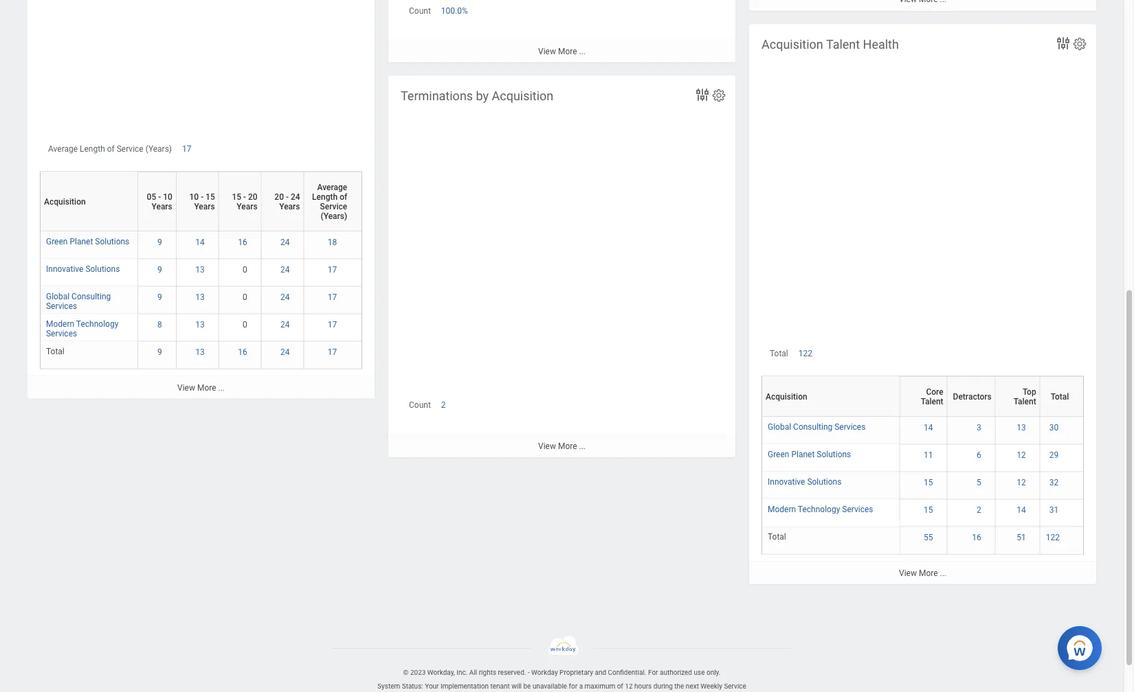 Task type: describe. For each thing, give the bounding box(es) containing it.
55
[[924, 533, 933, 543]]

total inside list item
[[46, 377, 64, 387]]

modern technology services for consulting
[[46, 349, 118, 369]]

14 inside acquisition tenure analysis element
[[195, 268, 205, 277]]

(years) inside 'average length of service (years)'
[[321, 242, 347, 251]]

30 button
[[1050, 422, 1061, 433]]

years for 10
[[152, 232, 172, 242]]

services for 14
[[835, 422, 866, 432]]

15 down the 11 "button"
[[924, 478, 933, 488]]

more for terminations by acquisition
[[558, 442, 577, 451]]

inc.
[[457, 669, 468, 677]]

detractors
[[953, 392, 992, 402]]

1 vertical spatial average length of service (years)
[[312, 213, 347, 251]]

green planet solutions for 9
[[46, 267, 129, 277]]

more for acquisition talent health
[[919, 569, 938, 578]]

11 button
[[924, 450, 935, 461]]

13 button for technology
[[195, 349, 207, 361]]

global consulting services link for 14
[[768, 420, 866, 432]]

2 vertical spatial 14 button
[[1017, 505, 1028, 516]]

acquisition button for solutions
[[44, 202, 143, 262]]

modern technology services link for consulting
[[46, 347, 118, 369]]

17 button for solutions
[[328, 294, 339, 306]]

use
[[694, 669, 705, 677]]

total element inside acquisition talent health element
[[768, 530, 786, 542]]

for
[[569, 683, 578, 691]]

workday
[[531, 669, 558, 677]]

services for 8
[[46, 359, 77, 369]]

8
[[157, 350, 162, 360]]

acquisition talent health
[[762, 38, 899, 52]]

top talent
[[1014, 387, 1036, 407]]

9 for global consulting services
[[157, 323, 162, 332]]

13 button for consulting
[[195, 322, 207, 333]]

workday,
[[427, 669, 455, 677]]

configure acquisition talent health image
[[1072, 37, 1088, 52]]

during
[[654, 683, 673, 691]]

average inside 'average length of service (years)'
[[317, 213, 347, 222]]

configure and view chart data image for health
[[1055, 35, 1072, 52]]

hours
[[635, 683, 652, 691]]

terminations by acquisition element
[[388, 76, 736, 457]]

view for acquisition talent health
[[899, 569, 917, 578]]

0 horizontal spatial average length of service (years)
[[48, 175, 172, 184]]

service inside © 2023 workday, inc. all rights reserved. - workday proprietary and confidential. for authorized use only. system status: your implementation tenant will be unavailable for a maximum of 12 hours during the next weekly service
[[724, 683, 747, 691]]

green planet solutions link for 11
[[768, 447, 851, 459]]

and
[[595, 669, 606, 677]]

0 vertical spatial length
[[80, 175, 105, 184]]

0 for technology
[[243, 350, 247, 360]]

1 horizontal spatial 14 button
[[924, 422, 935, 433]]

all
[[469, 669, 477, 677]]

tenant
[[490, 683, 510, 691]]

© 2023 workday, inc. all rights reserved. - workday proprietary and confidential. for authorized use only. system status: your implementation tenant will be unavailable for a maximum of 12 hours during the next weekly service
[[371, 669, 753, 693]]

100.0% button
[[441, 5, 470, 16]]

proprietary
[[560, 669, 593, 677]]

24 inside 20 - 24 years
[[291, 222, 300, 232]]

2 for the 2 button inside the terminations by acquisition element
[[441, 401, 446, 411]]

0 button for technology
[[243, 349, 249, 361]]

system
[[377, 683, 400, 691]]

12 button for 29
[[1017, 450, 1028, 461]]

32 button
[[1050, 477, 1061, 488]]

12 for 29
[[1017, 451, 1026, 460]]

17 button for consulting
[[328, 322, 339, 333]]

16 for the left 16 button
[[238, 268, 247, 277]]

15 inside the 10 - 15 years
[[206, 222, 215, 232]]

view more ... inside acquisition headcount element
[[538, 46, 586, 56]]

green for 11
[[768, 450, 790, 459]]

years for 24
[[279, 232, 300, 242]]

24 for green planet solutions
[[281, 268, 290, 277]]

service inside 'average length of service (years)'
[[320, 232, 347, 242]]

core talent
[[921, 387, 944, 407]]

green for 9
[[46, 267, 68, 277]]

2 button inside terminations by acquisition element
[[441, 400, 448, 411]]

20 inside 20 - 24 years
[[275, 222, 284, 232]]

view for terminations by acquisition
[[538, 442, 556, 451]]

unavailable
[[533, 683, 567, 691]]

0 vertical spatial 122 button
[[799, 349, 815, 360]]

17 for solutions
[[328, 295, 337, 305]]

services for 9
[[46, 332, 77, 341]]

modern technology services link for solutions
[[768, 502, 873, 514]]

15 up 55
[[924, 506, 933, 515]]

average length of service (years) button
[[308, 213, 347, 251]]

status:
[[402, 683, 423, 691]]

24 for global consulting services
[[281, 323, 290, 332]]

consulting for 14
[[793, 422, 833, 432]]

0 vertical spatial of
[[107, 175, 115, 184]]

... for acquisition talent health
[[940, 569, 947, 578]]

15 - 20 years button
[[223, 202, 266, 261]]

17 button for technology
[[328, 349, 339, 361]]

2 vertical spatial 14
[[1017, 506, 1026, 515]]

18
[[328, 268, 337, 277]]

terminations by acquisition
[[401, 89, 554, 104]]

view inside acquisition headcount element
[[538, 46, 556, 56]]

talent for core
[[921, 397, 944, 407]]

footer containing © 2023 workday, inc. all rights reserved. - workday proprietary and confidential. for authorized use only. system status: your implementation tenant will be unavailable for a maximum of 12 hours during the next weekly service
[[0, 637, 1124, 693]]

0 vertical spatial (years)
[[146, 175, 172, 184]]

- for 15
[[243, 222, 246, 232]]

1 vertical spatial 16 button
[[972, 532, 984, 543]]

30
[[1050, 423, 1059, 433]]

configure and view chart data image for acquisition
[[694, 87, 711, 103]]

5 button
[[977, 477, 984, 488]]

talent for acquisition
[[826, 38, 860, 52]]

12 inside © 2023 workday, inc. all rights reserved. - workday proprietary and confidential. for authorized use only. system status: your implementation tenant will be unavailable for a maximum of 12 hours during the next weekly service
[[625, 683, 633, 691]]

only.
[[707, 669, 721, 677]]

13 for consulting
[[195, 323, 205, 332]]

51 button
[[1017, 532, 1028, 543]]

global for 9
[[46, 322, 70, 332]]

3
[[977, 423, 982, 433]]

8 button
[[157, 349, 164, 361]]

planet for 9
[[70, 267, 93, 277]]

31
[[1050, 506, 1059, 515]]

total button
[[1044, 392, 1069, 402]]

weekly
[[701, 683, 722, 691]]

15 inside 15 - 20 years
[[232, 222, 241, 232]]

05 - 10 years button
[[142, 202, 181, 261]]

- for 10
[[201, 222, 204, 232]]

top
[[1023, 387, 1036, 397]]

total element inside acquisition tenure analysis element
[[46, 374, 64, 387]]

terminations
[[401, 89, 473, 104]]

6 button
[[977, 450, 984, 461]]

10 - 15 years button
[[180, 202, 224, 261]]

05
[[147, 222, 156, 232]]

0 vertical spatial view more ... link
[[388, 40, 736, 62]]

... for terminations by acquisition
[[579, 442, 586, 451]]

24 for innovative solutions
[[281, 295, 290, 305]]

12 button for 32
[[1017, 477, 1028, 488]]

core
[[926, 387, 944, 397]]

31 button
[[1050, 505, 1061, 516]]

more inside acquisition headcount element
[[558, 46, 577, 56]]

innovative solutions link for 9
[[46, 292, 120, 304]]

0 for consulting
[[243, 323, 247, 332]]

1 horizontal spatial 122 button
[[1046, 532, 1062, 543]]

- inside © 2023 workday, inc. all rights reserved. - workday proprietary and confidential. for authorized use only. system status: your implementation tenant will be unavailable for a maximum of 12 hours during the next weekly service
[[528, 669, 530, 677]]

18 button
[[328, 267, 339, 278]]

24 button for modern technology services
[[281, 349, 292, 361]]



Task type: locate. For each thing, give the bounding box(es) containing it.
2 9 from the top
[[157, 295, 162, 305]]

0 vertical spatial global consulting services
[[46, 322, 111, 341]]

green inside acquisition talent health element
[[768, 450, 790, 459]]

13
[[195, 295, 205, 305], [195, 323, 205, 332], [195, 350, 205, 360], [195, 378, 205, 387], [1017, 423, 1026, 433]]

view more ... for acquisition talent health
[[899, 569, 947, 578]]

24 button for innovative solutions
[[281, 294, 292, 306]]

technology inside acquisition talent health element
[[798, 505, 840, 514]]

24 for modern technology services
[[281, 350, 290, 360]]

13 button
[[195, 294, 207, 306], [195, 322, 207, 333], [195, 349, 207, 361], [195, 377, 207, 388], [1017, 422, 1028, 433]]

consulting
[[72, 322, 111, 332], [793, 422, 833, 432]]

innovative solutions inside acquisition talent health element
[[768, 477, 842, 487]]

service up 18 at the top left of the page
[[320, 232, 347, 242]]

global consulting services link for 9
[[46, 319, 111, 341]]

maximum
[[585, 683, 615, 691]]

1 horizontal spatial 16
[[972, 533, 982, 543]]

122 button
[[799, 349, 815, 360], [1046, 532, 1062, 543]]

innovative solutions inside acquisition tenure analysis element
[[46, 294, 120, 304]]

view inside terminations by acquisition element
[[538, 442, 556, 451]]

1 vertical spatial innovative
[[768, 477, 805, 487]]

acquisition talent health element
[[749, 24, 1097, 585]]

0 vertical spatial 12
[[1017, 451, 1026, 460]]

view more ... link for terminations by acquisition
[[388, 435, 736, 457]]

20 - 24 years
[[275, 222, 300, 242]]

years left 20 - 24 years button
[[237, 232, 258, 242]]

talent
[[826, 38, 860, 52], [921, 397, 944, 407], [1014, 397, 1036, 407]]

(years) up 18 button
[[321, 242, 347, 251]]

1 vertical spatial planet
[[792, 450, 815, 459]]

16 button
[[238, 267, 249, 278], [972, 532, 984, 543]]

technology inside modern technology services
[[76, 349, 118, 359]]

configure and view chart data image inside terminations by acquisition element
[[694, 87, 711, 103]]

consulting inside 'global consulting services'
[[72, 322, 111, 332]]

12 button left the 32
[[1017, 477, 1028, 488]]

2 years from the left
[[194, 232, 215, 242]]

0 horizontal spatial 14
[[195, 268, 205, 277]]

modern technology services for solutions
[[768, 505, 873, 514]]

innovative solutions for 9
[[46, 294, 120, 304]]

footer
[[0, 637, 1124, 693]]

1 horizontal spatial innovative solutions link
[[768, 475, 842, 487]]

service
[[117, 175, 143, 184], [320, 232, 347, 242], [724, 683, 747, 691]]

average length of service (years) up 18 at the top left of the page
[[312, 213, 347, 251]]

20 right 15 - 20 years
[[275, 222, 284, 232]]

16 inside acquisition tenure analysis element
[[238, 268, 247, 277]]

2 for the 2 button to the right
[[977, 506, 982, 515]]

3 17 from the top
[[328, 350, 337, 360]]

20
[[248, 222, 258, 232], [275, 222, 284, 232]]

view inside acquisition talent health element
[[899, 569, 917, 578]]

0 vertical spatial global
[[46, 322, 70, 332]]

15 button up 55
[[924, 505, 935, 516]]

32
[[1050, 478, 1059, 488]]

2 vertical spatial 0 button
[[243, 349, 249, 361]]

configure and view chart data image left configure acquisition talent health "image"
[[1055, 35, 1072, 52]]

14 button
[[195, 267, 207, 278], [924, 422, 935, 433], [1017, 505, 1028, 516]]

-
[[158, 222, 161, 232], [201, 222, 204, 232], [243, 222, 246, 232], [286, 222, 289, 232], [528, 669, 530, 677]]

1 vertical spatial global
[[768, 422, 791, 432]]

14 up 51
[[1017, 506, 1026, 515]]

services
[[46, 332, 77, 341], [46, 359, 77, 369], [835, 422, 866, 432], [842, 505, 873, 514]]

3 0 button from the top
[[243, 349, 249, 361]]

17 for consulting
[[328, 323, 337, 332]]

1 vertical spatial total element
[[768, 530, 786, 542]]

9 button
[[157, 267, 164, 278], [157, 294, 164, 306], [157, 322, 164, 333]]

15
[[206, 222, 215, 232], [232, 222, 241, 232], [924, 478, 933, 488], [924, 506, 933, 515]]

0 vertical spatial 14
[[195, 268, 205, 277]]

2 0 button from the top
[[243, 322, 249, 333]]

17 button
[[328, 294, 339, 306], [328, 322, 339, 333], [328, 349, 339, 361]]

3 button
[[977, 422, 984, 433]]

0 vertical spatial total element
[[46, 374, 64, 387]]

0 button for solutions
[[243, 294, 249, 306]]

1 vertical spatial 2 button
[[977, 505, 984, 516]]

green planet solutions inside acquisition tenure analysis element
[[46, 267, 129, 277]]

10 inside the 10 - 15 years
[[189, 222, 199, 232]]

2 vertical spatial 17 button
[[328, 349, 339, 361]]

0 vertical spatial 16 button
[[238, 267, 249, 278]]

2 vertical spatial 0
[[243, 350, 247, 360]]

detractors button
[[951, 376, 1001, 417]]

3 9 button from the top
[[157, 322, 164, 333]]

0 horizontal spatial of
[[107, 175, 115, 184]]

15 - 20 years
[[232, 222, 258, 242]]

innovative inside acquisition talent health element
[[768, 477, 805, 487]]

©
[[403, 669, 409, 677]]

1 9 from the top
[[157, 268, 162, 277]]

1 horizontal spatial global consulting services link
[[768, 420, 866, 432]]

modern for innovative solutions
[[768, 505, 796, 514]]

implementation
[[441, 683, 489, 691]]

0 vertical spatial 12 button
[[1017, 450, 1028, 461]]

confidential.
[[608, 669, 647, 677]]

total
[[770, 349, 788, 359], [46, 377, 64, 387], [1051, 392, 1069, 402], [768, 532, 786, 542]]

view more ... inside terminations by acquisition element
[[538, 442, 586, 451]]

innovative
[[46, 294, 83, 304], [768, 477, 805, 487]]

10
[[163, 222, 172, 232], [189, 222, 199, 232]]

for
[[648, 669, 658, 677]]

modern inside acquisition talent health element
[[768, 505, 796, 514]]

0 vertical spatial innovative
[[46, 294, 83, 304]]

1 horizontal spatial modern technology services
[[768, 505, 873, 514]]

global consulting services link inside acquisition tenure analysis element
[[46, 319, 111, 341]]

12 button
[[1017, 450, 1028, 461], [1017, 477, 1028, 488]]

2 count from the top
[[409, 401, 431, 411]]

global consulting services link inside acquisition talent health element
[[768, 420, 866, 432]]

count for 2
[[409, 401, 431, 411]]

global consulting services inside acquisition tenure analysis element
[[46, 322, 111, 341]]

0 horizontal spatial 16 button
[[238, 267, 249, 278]]

- left 20 - 24 years button
[[243, 222, 246, 232]]

1 0 button from the top
[[243, 294, 249, 306]]

years for 15
[[194, 232, 215, 242]]

3 24 button from the top
[[281, 322, 292, 333]]

technology for consulting
[[76, 349, 118, 359]]

length inside button
[[312, 222, 338, 232]]

configure terminations by acquisition image
[[712, 88, 727, 103]]

10 right 05
[[163, 222, 172, 232]]

2023
[[410, 669, 426, 677]]

service right weekly
[[724, 683, 747, 691]]

0 horizontal spatial 122 button
[[799, 349, 815, 360]]

13 inside acquisition talent health element
[[1017, 423, 1026, 433]]

1 horizontal spatial acquisition button
[[766, 377, 905, 418]]

- right 05 - 10 years button
[[201, 222, 204, 232]]

0 vertical spatial configure and view chart data image
[[1055, 35, 1072, 52]]

- inside 20 - 24 years
[[286, 222, 289, 232]]

1 vertical spatial 15 button
[[924, 505, 935, 516]]

14 down the 10 - 15 years
[[195, 268, 205, 277]]

modern
[[46, 349, 74, 359], [768, 505, 796, 514]]

years inside 05 - 10 years
[[152, 232, 172, 242]]

technology
[[76, 349, 118, 359], [798, 505, 840, 514]]

acquisition button
[[44, 202, 143, 262], [766, 377, 905, 418]]

24
[[291, 222, 300, 232], [281, 268, 290, 277], [281, 295, 290, 305], [281, 323, 290, 332], [281, 350, 290, 360]]

1 vertical spatial (years)
[[321, 242, 347, 251]]

global for 14
[[768, 422, 791, 432]]

2 0 from the top
[[243, 323, 247, 332]]

1 vertical spatial modern technology services
[[768, 505, 873, 514]]

5
[[977, 478, 982, 488]]

0 horizontal spatial average
[[48, 175, 78, 184]]

of inside button
[[340, 222, 347, 232]]

1 horizontal spatial 20
[[275, 222, 284, 232]]

years inside the 10 - 15 years
[[194, 232, 215, 242]]

1 vertical spatial 0 button
[[243, 322, 249, 333]]

years for 20
[[237, 232, 258, 242]]

16 for bottom 16 button
[[972, 533, 982, 543]]

1 years from the left
[[152, 232, 172, 242]]

more inside terminations by acquisition element
[[558, 442, 577, 451]]

2 12 button from the top
[[1017, 477, 1028, 488]]

be
[[524, 683, 531, 691]]

- right 05
[[158, 222, 161, 232]]

green
[[46, 267, 68, 277], [768, 450, 790, 459]]

1 vertical spatial 12 button
[[1017, 477, 1028, 488]]

green planet solutions link
[[46, 264, 129, 277], [768, 447, 851, 459]]

14 up '11'
[[924, 423, 933, 433]]

planet for 11
[[792, 450, 815, 459]]

13 for solutions
[[195, 295, 205, 305]]

14
[[195, 268, 205, 277], [924, 423, 933, 433], [1017, 506, 1026, 515]]

length
[[80, 175, 105, 184], [312, 222, 338, 232]]

1 horizontal spatial green planet solutions
[[768, 450, 851, 459]]

1 horizontal spatial talent
[[921, 397, 944, 407]]

122 for the topmost 122 button
[[799, 349, 813, 359]]

2 vertical spatial 9
[[157, 323, 162, 332]]

12 for 32
[[1017, 478, 1026, 488]]

10 inside 05 - 10 years
[[163, 222, 172, 232]]

configure and view chart data image left configure terminations by acquisition icon
[[694, 87, 711, 103]]

1 0 from the top
[[243, 295, 247, 305]]

2 20 from the left
[[275, 222, 284, 232]]

12 button left the 29
[[1017, 450, 1028, 461]]

acquisition
[[762, 38, 823, 52], [492, 89, 554, 104], [44, 227, 86, 237], [766, 392, 808, 402]]

9 button for green planet solutions
[[157, 267, 164, 278]]

1 9 button from the top
[[157, 267, 164, 278]]

2 10 from the left
[[189, 222, 199, 232]]

2 9 button from the top
[[157, 294, 164, 306]]

16 left 51
[[972, 533, 982, 543]]

global
[[46, 322, 70, 332], [768, 422, 791, 432]]

16 button left 51
[[972, 532, 984, 543]]

acquisition button for services
[[766, 377, 905, 418]]

services inside 'global consulting services'
[[46, 332, 77, 341]]

configure and view chart data image inside acquisition talent health element
[[1055, 35, 1072, 52]]

reserved.
[[498, 669, 526, 677]]

12 left the 32
[[1017, 478, 1026, 488]]

innovative for 15
[[768, 477, 805, 487]]

consulting inside acquisition talent health element
[[793, 422, 833, 432]]

total list item
[[46, 374, 86, 387]]

planet inside acquisition tenure analysis element
[[70, 267, 93, 277]]

0 vertical spatial service
[[117, 175, 143, 184]]

your
[[425, 683, 439, 691]]

green planet solutions inside acquisition talent health element
[[768, 450, 851, 459]]

modern for global consulting services
[[46, 349, 74, 359]]

12 left the 29
[[1017, 451, 1026, 460]]

1 vertical spatial modern
[[768, 505, 796, 514]]

global consulting services for 9
[[46, 322, 111, 341]]

0 button for consulting
[[243, 322, 249, 333]]

0 horizontal spatial (years)
[[146, 175, 172, 184]]

05 - 10 years
[[147, 222, 172, 242]]

0 horizontal spatial 2 button
[[441, 400, 448, 411]]

2 15 button from the top
[[924, 505, 935, 516]]

(years) up 05
[[146, 175, 172, 184]]

1 17 from the top
[[328, 295, 337, 305]]

13 button for solutions
[[195, 294, 207, 306]]

16
[[238, 268, 247, 277], [972, 533, 982, 543]]

core talent button
[[904, 376, 953, 417]]

top talent button
[[999, 376, 1045, 417]]

0 horizontal spatial total element
[[46, 374, 64, 387]]

0 horizontal spatial service
[[117, 175, 143, 184]]

0 vertical spatial 17
[[328, 295, 337, 305]]

1 vertical spatial view more ...
[[538, 442, 586, 451]]

2 17 from the top
[[328, 323, 337, 332]]

- left average length of service (years) button
[[286, 222, 289, 232]]

1 horizontal spatial length
[[312, 222, 338, 232]]

consulting for 9
[[72, 322, 111, 332]]

0
[[243, 295, 247, 305], [243, 323, 247, 332], [243, 350, 247, 360]]

29
[[1050, 451, 1059, 460]]

20 inside 15 - 20 years
[[248, 222, 258, 232]]

average length of service (years) up 05
[[48, 175, 172, 184]]

15 button down the 11 "button"
[[924, 477, 935, 488]]

10 - 15 years
[[189, 222, 215, 242]]

years left average length of service (years) button
[[279, 232, 300, 242]]

24 button for green planet solutions
[[281, 267, 292, 278]]

0 horizontal spatial green planet solutions
[[46, 267, 129, 277]]

3 9 from the top
[[157, 323, 162, 332]]

1 vertical spatial view
[[538, 442, 556, 451]]

innovative solutions
[[46, 294, 120, 304], [768, 477, 842, 487]]

16 down 15 - 20 years
[[238, 268, 247, 277]]

0 vertical spatial 0
[[243, 295, 247, 305]]

technology for solutions
[[798, 505, 840, 514]]

0 horizontal spatial modern technology services
[[46, 349, 118, 369]]

configure and view chart data image
[[1055, 35, 1072, 52], [694, 87, 711, 103]]

0 vertical spatial 2 button
[[441, 400, 448, 411]]

- inside the 10 - 15 years
[[201, 222, 204, 232]]

0 horizontal spatial global consulting services
[[46, 322, 111, 341]]

0 vertical spatial modern
[[46, 349, 74, 359]]

20 - 24 years button
[[265, 202, 309, 261]]

1 horizontal spatial 2 button
[[977, 505, 984, 516]]

1 vertical spatial modern technology services link
[[768, 502, 873, 514]]

1 20 from the left
[[248, 222, 258, 232]]

1 vertical spatial 9 button
[[157, 294, 164, 306]]

2 vertical spatial view more ... link
[[749, 562, 1097, 585]]

20 left 20 - 24 years button
[[248, 222, 258, 232]]

years left 15 - 20 years button
[[194, 232, 215, 242]]

0 vertical spatial average
[[48, 175, 78, 184]]

planet
[[70, 267, 93, 277], [792, 450, 815, 459]]

17 for technology
[[328, 350, 337, 360]]

- inside 05 - 10 years
[[158, 222, 161, 232]]

100.0%
[[441, 6, 468, 15]]

2 inside terminations by acquisition element
[[441, 401, 446, 411]]

16 inside acquisition talent health element
[[972, 533, 982, 543]]

innovative solutions for 15
[[768, 477, 842, 487]]

3 17 button from the top
[[328, 349, 339, 361]]

authorized
[[660, 669, 692, 677]]

a
[[579, 683, 583, 691]]

acquisition tenure analysis element
[[27, 0, 375, 429]]

2 horizontal spatial 14
[[1017, 506, 1026, 515]]

green inside acquisition tenure analysis element
[[46, 267, 68, 277]]

9 button for global consulting services
[[157, 322, 164, 333]]

0 for solutions
[[243, 295, 247, 305]]

innovative inside acquisition tenure analysis element
[[46, 294, 83, 304]]

1 horizontal spatial innovative solutions
[[768, 477, 842, 487]]

2 horizontal spatial talent
[[1014, 397, 1036, 407]]

0 vertical spatial view more ...
[[538, 46, 586, 56]]

global consulting services for 14
[[768, 422, 866, 432]]

55 button
[[924, 532, 935, 543]]

1 vertical spatial consulting
[[793, 422, 833, 432]]

0 vertical spatial 0 button
[[243, 294, 249, 306]]

14 button down the 10 - 15 years
[[195, 267, 207, 278]]

will
[[512, 683, 522, 691]]

2 vertical spatial 9 button
[[157, 322, 164, 333]]

count inside terminations by acquisition element
[[409, 401, 431, 411]]

total element
[[46, 374, 64, 387], [768, 530, 786, 542]]

acquisition headcount element
[[388, 0, 736, 62]]

count for 100.0%
[[409, 6, 431, 15]]

talent left total button
[[1014, 397, 1036, 407]]

1 12 button from the top
[[1017, 450, 1028, 461]]

0 horizontal spatial 122
[[799, 349, 813, 359]]

1 24 button from the top
[[281, 267, 292, 278]]

2 horizontal spatial 14 button
[[1017, 505, 1028, 516]]

the
[[675, 683, 684, 691]]

14 button up '11'
[[924, 422, 935, 433]]

1 vertical spatial 14
[[924, 423, 933, 433]]

2 24 button from the top
[[281, 294, 292, 306]]

green planet solutions for 11
[[768, 450, 851, 459]]

0 vertical spatial 16
[[238, 268, 247, 277]]

2 inside acquisition talent health element
[[977, 506, 982, 515]]

2 17 button from the top
[[328, 322, 339, 333]]

0 vertical spatial planet
[[70, 267, 93, 277]]

0 vertical spatial green planet solutions
[[46, 267, 129, 277]]

12 down confidential.
[[625, 683, 633, 691]]

talent left 'detractors'
[[921, 397, 944, 407]]

... inside acquisition talent health element
[[940, 569, 947, 578]]

modern technology services
[[46, 349, 118, 369], [768, 505, 873, 514]]

green planet solutions link for 9
[[46, 264, 129, 277]]

0 vertical spatial 15 button
[[924, 477, 935, 488]]

4 24 button from the top
[[281, 349, 292, 361]]

global consulting services link
[[46, 319, 111, 341], [768, 420, 866, 432]]

1 horizontal spatial total element
[[768, 530, 786, 542]]

1 horizontal spatial 2
[[977, 506, 982, 515]]

of
[[107, 175, 115, 184], [340, 222, 347, 232], [617, 683, 623, 691]]

2 horizontal spatial of
[[617, 683, 623, 691]]

by
[[476, 89, 489, 104]]

0 vertical spatial technology
[[76, 349, 118, 359]]

rights
[[479, 669, 496, 677]]

0 horizontal spatial 2
[[441, 401, 446, 411]]

1 vertical spatial innovative solutions link
[[768, 475, 842, 487]]

2 vertical spatial 17
[[328, 350, 337, 360]]

view
[[538, 46, 556, 56], [538, 442, 556, 451], [899, 569, 917, 578]]

view more ...
[[538, 46, 586, 56], [538, 442, 586, 451], [899, 569, 947, 578]]

1 horizontal spatial 16 button
[[972, 532, 984, 543]]

years inside 20 - 24 years
[[279, 232, 300, 242]]

11
[[924, 451, 933, 460]]

9 button for innovative solutions
[[157, 294, 164, 306]]

... inside terminations by acquisition element
[[579, 442, 586, 451]]

0 horizontal spatial green planet solutions link
[[46, 264, 129, 277]]

14 button up 51
[[1017, 505, 1028, 516]]

- inside 15 - 20 years
[[243, 222, 246, 232]]

health
[[863, 38, 899, 52]]

2 vertical spatial of
[[617, 683, 623, 691]]

10 right 05 - 10 years button
[[189, 222, 199, 232]]

talent inside top talent button
[[1014, 397, 1036, 407]]

1 10 from the left
[[163, 222, 172, 232]]

- for 05
[[158, 222, 161, 232]]

talent for top
[[1014, 397, 1036, 407]]

9 for innovative solutions
[[157, 295, 162, 305]]

count
[[409, 6, 431, 15], [409, 401, 431, 411]]

1 count from the top
[[409, 6, 431, 15]]

talent inside core talent button
[[921, 397, 944, 407]]

services for 15
[[842, 505, 873, 514]]

innovative solutions link for 15
[[768, 475, 842, 487]]

0 vertical spatial 122
[[799, 349, 813, 359]]

1 horizontal spatial of
[[340, 222, 347, 232]]

0 vertical spatial 14 button
[[195, 267, 207, 278]]

global inside acquisition talent health element
[[768, 422, 791, 432]]

15 left 15 - 20 years button
[[206, 222, 215, 232]]

average length of service (years)
[[48, 175, 172, 184], [312, 213, 347, 251]]

15 right the 10 - 15 years
[[232, 222, 241, 232]]

1 vertical spatial innovative solutions
[[768, 477, 842, 487]]

15 button for 5
[[924, 477, 935, 488]]

1 vertical spatial 17 button
[[328, 322, 339, 333]]

1 vertical spatial ...
[[579, 442, 586, 451]]

more inside acquisition talent health element
[[919, 569, 938, 578]]

1 horizontal spatial innovative
[[768, 477, 805, 487]]

of inside © 2023 workday, inc. all rights reserved. - workday proprietary and confidential. for authorized use only. system status: your implementation tenant will be unavailable for a maximum of 12 hours during the next weekly service
[[617, 683, 623, 691]]

1 15 button from the top
[[924, 477, 935, 488]]

modern technology services inside acquisition talent health element
[[768, 505, 873, 514]]

global inside 'global consulting services'
[[46, 322, 70, 332]]

... inside acquisition headcount element
[[579, 46, 586, 56]]

global consulting services inside acquisition talent health element
[[768, 422, 866, 432]]

0 button
[[243, 294, 249, 306], [243, 322, 249, 333], [243, 349, 249, 361]]

15 button for 2
[[924, 505, 935, 516]]

1 horizontal spatial average length of service (years)
[[312, 213, 347, 251]]

1 horizontal spatial 10
[[189, 222, 199, 232]]

1 horizontal spatial technology
[[798, 505, 840, 514]]

13 for technology
[[195, 350, 205, 360]]

29 button
[[1050, 450, 1061, 461]]

3 0 from the top
[[243, 350, 247, 360]]

4 years from the left
[[279, 232, 300, 242]]

1 vertical spatial global consulting services
[[768, 422, 866, 432]]

122 for rightmost 122 button
[[1046, 533, 1060, 543]]

modern inside modern technology services
[[46, 349, 74, 359]]

51
[[1017, 533, 1026, 543]]

16 button down 15 - 20 years
[[238, 267, 249, 278]]

modern technology services inside acquisition tenure analysis element
[[46, 349, 118, 369]]

view more ... inside acquisition talent health element
[[899, 569, 947, 578]]

9 for green planet solutions
[[157, 268, 162, 277]]

next
[[686, 683, 699, 691]]

1 vertical spatial configure and view chart data image
[[694, 87, 711, 103]]

0 vertical spatial more
[[558, 46, 577, 56]]

service up 05 - 10 years button
[[117, 175, 143, 184]]

talent left health
[[826, 38, 860, 52]]

- for 20
[[286, 222, 289, 232]]

years left 10 - 15 years button
[[152, 232, 172, 242]]

view more ... link for acquisition talent health
[[749, 562, 1097, 585]]

3 years from the left
[[237, 232, 258, 242]]

0 horizontal spatial 20
[[248, 222, 258, 232]]

view more ... for terminations by acquisition
[[538, 442, 586, 451]]

2 vertical spatial 12
[[625, 683, 633, 691]]

items selected list
[[46, 374, 86, 387]]

years inside 15 - 20 years
[[237, 232, 258, 242]]

planet inside acquisition talent health element
[[792, 450, 815, 459]]

6
[[977, 451, 982, 460]]

1 17 button from the top
[[328, 294, 339, 306]]

- up be
[[528, 669, 530, 677]]

innovative for 9
[[46, 294, 83, 304]]

0 vertical spatial 2
[[441, 401, 446, 411]]



Task type: vqa. For each thing, say whether or not it's contained in the screenshot.
search icon
no



